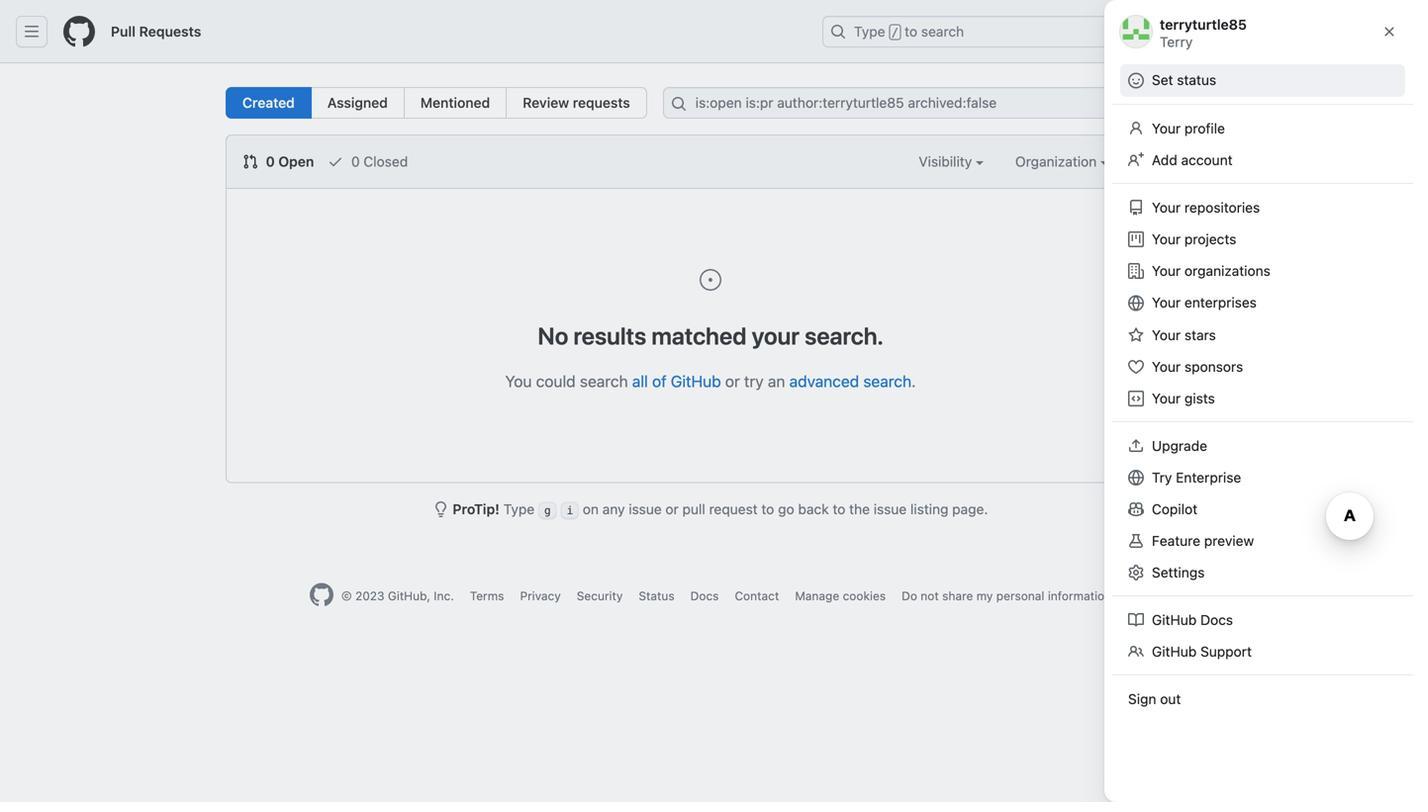 Task type: vqa. For each thing, say whether or not it's contained in the screenshot.
filter image
no



Task type: locate. For each thing, give the bounding box(es) containing it.
type left /
[[854, 23, 885, 40]]

personal
[[997, 589, 1045, 603]]

your repositories link
[[1120, 192, 1406, 224]]

account
[[1181, 152, 1233, 168]]

github for github support
[[1152, 644, 1197, 660]]

closed
[[364, 153, 408, 170]]

1 vertical spatial github
[[1152, 612, 1197, 629]]

github
[[671, 372, 721, 391], [1152, 612, 1197, 629], [1152, 644, 1197, 660]]

do not share my personal information button
[[902, 587, 1112, 605]]

g
[[544, 505, 551, 517]]

my
[[977, 589, 993, 603]]

to left go
[[762, 501, 774, 518]]

not
[[921, 589, 939, 603]]

0 right check icon
[[351, 153, 360, 170]]

add account link
[[1120, 145, 1406, 176]]

do
[[902, 589, 917, 603]]

2 0 from the left
[[351, 153, 360, 170]]

type
[[854, 23, 885, 40], [503, 501, 535, 518]]

0 horizontal spatial docs
[[691, 589, 719, 603]]

issue right the any
[[629, 501, 662, 518]]

your for your stars
[[1152, 327, 1181, 343]]

dialog
[[1105, 0, 1421, 803]]

0 open
[[262, 153, 314, 170]]

pull requests
[[111, 23, 201, 40]]

try
[[744, 372, 764, 391]]

issue opened image
[[699, 268, 723, 292]]

could
[[536, 372, 576, 391]]

github inside the github support link
[[1152, 644, 1197, 660]]

docs inside "dialog"
[[1201, 612, 1233, 629]]

profile
[[1185, 120, 1225, 137]]

your left projects in the right top of the page
[[1152, 231, 1181, 247]]

1 horizontal spatial or
[[725, 372, 740, 391]]

type left g
[[503, 501, 535, 518]]

pull requests element
[[226, 87, 647, 119]]

your sponsors
[[1152, 359, 1243, 375]]

preview
[[1204, 533, 1254, 549]]

or left pull
[[666, 501, 679, 518]]

issue
[[629, 501, 662, 518], [874, 501, 907, 518]]

your up your gists
[[1152, 359, 1181, 375]]

2023
[[355, 589, 385, 603]]

add account
[[1152, 152, 1233, 168]]

github inside the "github docs" link
[[1152, 612, 1197, 629]]

set
[[1152, 72, 1174, 88]]

git pull request image
[[243, 154, 258, 170]]

your enterprises
[[1152, 294, 1257, 311]]

try
[[1152, 470, 1172, 486]]

4 your from the top
[[1152, 263, 1181, 279]]

your left the gists on the right of the page
[[1152, 390, 1181, 407]]

the
[[849, 501, 870, 518]]

requests
[[139, 23, 201, 40]]

issue right the
[[874, 501, 907, 518]]

Issues search field
[[663, 87, 1196, 119]]

security
[[577, 589, 623, 603]]

your for your projects
[[1152, 231, 1181, 247]]

0 horizontal spatial to
[[762, 501, 774, 518]]

terms link
[[470, 589, 504, 603]]

0 vertical spatial docs
[[691, 589, 719, 603]]

1 vertical spatial or
[[666, 501, 679, 518]]

0 horizontal spatial issue
[[629, 501, 662, 518]]

1 horizontal spatial issue
[[874, 501, 907, 518]]

your profile
[[1152, 120, 1225, 137]]

1 horizontal spatial to
[[833, 501, 846, 518]]

0 inside 0 closed link
[[351, 153, 360, 170]]

no results matched your search.
[[538, 322, 884, 350]]

1 horizontal spatial search
[[864, 372, 912, 391]]

feature preview
[[1152, 533, 1254, 549]]

manage
[[795, 589, 840, 603]]

1 horizontal spatial docs
[[1201, 612, 1233, 629]]

mentioned
[[421, 95, 490, 111]]

1 vertical spatial docs
[[1201, 612, 1233, 629]]

7 your from the top
[[1152, 359, 1181, 375]]

listing
[[911, 501, 949, 518]]

search
[[921, 23, 964, 40], [580, 372, 628, 391], [864, 372, 912, 391]]

your up your stars
[[1152, 294, 1181, 311]]

information
[[1048, 589, 1112, 603]]

sign
[[1128, 691, 1157, 708]]

an
[[768, 372, 785, 391]]

terryturtle85 terry
[[1160, 16, 1247, 50]]

repositories
[[1185, 199, 1260, 216]]

copilot link
[[1120, 494, 1406, 526]]

github docs
[[1152, 612, 1233, 629]]

search image
[[671, 96, 687, 112]]

github down github docs
[[1152, 644, 1197, 660]]

1 0 from the left
[[266, 153, 275, 170]]

6 your from the top
[[1152, 327, 1181, 343]]

sort
[[1140, 153, 1167, 170]]

or left try
[[725, 372, 740, 391]]

terry
[[1160, 34, 1193, 50]]

all
[[632, 372, 648, 391]]

search left all
[[580, 372, 628, 391]]

out
[[1160, 691, 1181, 708]]

to
[[905, 23, 918, 40], [762, 501, 774, 518], [833, 501, 846, 518]]

0 inside 0 open link
[[266, 153, 275, 170]]

1 horizontal spatial type
[[854, 23, 885, 40]]

search down search.
[[864, 372, 912, 391]]

©
[[341, 589, 352, 603]]

to right /
[[905, 23, 918, 40]]

status
[[1177, 72, 1217, 88]]

pull
[[683, 501, 705, 518]]

do not share my personal information
[[902, 589, 1112, 603]]

your projects
[[1152, 231, 1237, 247]]

github up github support
[[1152, 612, 1197, 629]]

assigned link
[[311, 87, 405, 119]]

your left stars
[[1152, 327, 1181, 343]]

8 your from the top
[[1152, 390, 1181, 407]]

status link
[[639, 589, 675, 603]]

github right "of"
[[671, 372, 721, 391]]

you
[[505, 372, 532, 391]]

2 issue from the left
[[874, 501, 907, 518]]

0 for open
[[266, 153, 275, 170]]

1 your from the top
[[1152, 120, 1181, 137]]

support
[[1201, 644, 1252, 660]]

1 issue from the left
[[629, 501, 662, 518]]

5 your from the top
[[1152, 294, 1181, 311]]

your down your projects
[[1152, 263, 1181, 279]]

or
[[725, 372, 740, 391], [666, 501, 679, 518]]

your up your projects
[[1152, 199, 1181, 216]]

0 vertical spatial type
[[854, 23, 885, 40]]

1 vertical spatial type
[[503, 501, 535, 518]]

sign out
[[1128, 691, 1181, 708]]

search right /
[[921, 23, 964, 40]]

0
[[266, 153, 275, 170], [351, 153, 360, 170]]

manage cookies button
[[795, 587, 886, 605]]

2 your from the top
[[1152, 199, 1181, 216]]

triangle down image
[[1222, 22, 1238, 38]]

try enterprise
[[1152, 470, 1242, 486]]

your up the add
[[1152, 120, 1181, 137]]

mentioned link
[[404, 87, 507, 119]]

review
[[523, 95, 569, 111]]

homepage image
[[63, 16, 95, 48]]

to left the
[[833, 501, 846, 518]]

© 2023 github, inc.
[[341, 589, 454, 603]]

3 your from the top
[[1152, 231, 1181, 247]]

add
[[1152, 152, 1178, 168]]

0 horizontal spatial 0
[[266, 153, 275, 170]]

your
[[1152, 120, 1181, 137], [1152, 199, 1181, 216], [1152, 231, 1181, 247], [1152, 263, 1181, 279], [1152, 294, 1181, 311], [1152, 327, 1181, 343], [1152, 359, 1181, 375], [1152, 390, 1181, 407]]

1 horizontal spatial 0
[[351, 153, 360, 170]]

open
[[278, 153, 314, 170]]

2 vertical spatial github
[[1152, 644, 1197, 660]]

0 right git pull request image
[[266, 153, 275, 170]]

protip! type g
[[453, 501, 551, 518]]

your for your gists
[[1152, 390, 1181, 407]]

docs up support
[[1201, 612, 1233, 629]]

0 horizontal spatial or
[[666, 501, 679, 518]]

docs right status link
[[691, 589, 719, 603]]

dialog containing terryturtle85
[[1105, 0, 1421, 803]]

copilot
[[1152, 501, 1198, 518]]

enterprises
[[1185, 294, 1257, 311]]

i
[[567, 505, 573, 517]]

requests
[[573, 95, 630, 111]]

projects
[[1185, 231, 1237, 247]]



Task type: describe. For each thing, give the bounding box(es) containing it.
your stars link
[[1120, 320, 1406, 351]]

upgrade
[[1152, 438, 1208, 454]]

review requests link
[[506, 87, 647, 119]]

search.
[[805, 322, 884, 350]]

organization
[[1016, 153, 1101, 170]]

you could search all of github or try an advanced search .
[[505, 372, 916, 391]]

your stars
[[1152, 327, 1216, 343]]

plus image
[[1203, 24, 1218, 40]]

gists
[[1185, 390, 1215, 407]]

0 vertical spatial github
[[671, 372, 721, 391]]

your for your repositories
[[1152, 199, 1181, 216]]

your projects link
[[1120, 224, 1406, 255]]

your gists
[[1152, 390, 1215, 407]]

privacy link
[[520, 589, 561, 603]]

close image
[[1382, 24, 1398, 40]]

no
[[538, 322, 568, 350]]

organization button
[[1016, 151, 1109, 172]]

check image
[[328, 154, 344, 170]]

0 closed link
[[328, 151, 408, 172]]

matched
[[652, 322, 747, 350]]

type / to search
[[854, 23, 964, 40]]

status
[[639, 589, 675, 603]]

all of github link
[[632, 372, 721, 391]]

your profile link
[[1120, 113, 1406, 145]]

your repositories
[[1152, 199, 1260, 216]]

set status button
[[1120, 64, 1406, 97]]

pull
[[111, 23, 136, 40]]

protip!
[[453, 501, 500, 518]]

0 closed
[[348, 153, 408, 170]]

feature preview button
[[1120, 526, 1406, 557]]

share
[[942, 589, 973, 603]]

github support link
[[1120, 636, 1406, 668]]

light bulb image
[[433, 502, 449, 518]]

feature
[[1152, 533, 1201, 549]]

github for github docs
[[1152, 612, 1197, 629]]

/
[[892, 26, 899, 40]]

0 horizontal spatial search
[[580, 372, 628, 391]]

your organizations
[[1152, 263, 1271, 279]]

0 open link
[[243, 151, 314, 172]]

assigned
[[327, 95, 388, 111]]

page.
[[952, 501, 988, 518]]

github docs link
[[1120, 605, 1406, 636]]

on
[[583, 501, 599, 518]]

go
[[778, 501, 795, 518]]

Search all issues text field
[[663, 87, 1196, 119]]

homepage image
[[310, 584, 333, 607]]

your enterprises link
[[1120, 287, 1406, 320]]

your organizations link
[[1120, 255, 1406, 287]]

settings link
[[1120, 557, 1406, 589]]

advanced
[[789, 372, 859, 391]]

enterprise
[[1176, 470, 1242, 486]]

0 for closed
[[351, 153, 360, 170]]

visibility
[[919, 153, 976, 170]]

sponsors
[[1185, 359, 1243, 375]]

terryturtle85
[[1160, 16, 1247, 33]]

sign out link
[[1120, 684, 1406, 716]]

manage cookies
[[795, 589, 886, 603]]

0 vertical spatial or
[[725, 372, 740, 391]]

your for your enterprises
[[1152, 294, 1181, 311]]

your for your organizations
[[1152, 263, 1181, 279]]

organizations
[[1185, 263, 1271, 279]]

2 horizontal spatial search
[[921, 23, 964, 40]]

github,
[[388, 589, 430, 603]]

cookies
[[843, 589, 886, 603]]

your for your sponsors
[[1152, 359, 1181, 375]]

contact link
[[735, 589, 779, 603]]

contact
[[735, 589, 779, 603]]

0 horizontal spatial type
[[503, 501, 535, 518]]

review requests
[[523, 95, 630, 111]]

your
[[752, 322, 800, 350]]

2 horizontal spatial to
[[905, 23, 918, 40]]

sort button
[[1140, 151, 1179, 172]]

visibility button
[[919, 151, 984, 172]]

your gists link
[[1120, 383, 1406, 415]]

stars
[[1185, 327, 1216, 343]]

any
[[603, 501, 625, 518]]

command palette image
[[1145, 24, 1161, 40]]

back
[[798, 501, 829, 518]]

request
[[709, 501, 758, 518]]

upgrade link
[[1120, 431, 1406, 462]]

your for your profile
[[1152, 120, 1181, 137]]

github support
[[1152, 644, 1252, 660]]

inc.
[[434, 589, 454, 603]]



